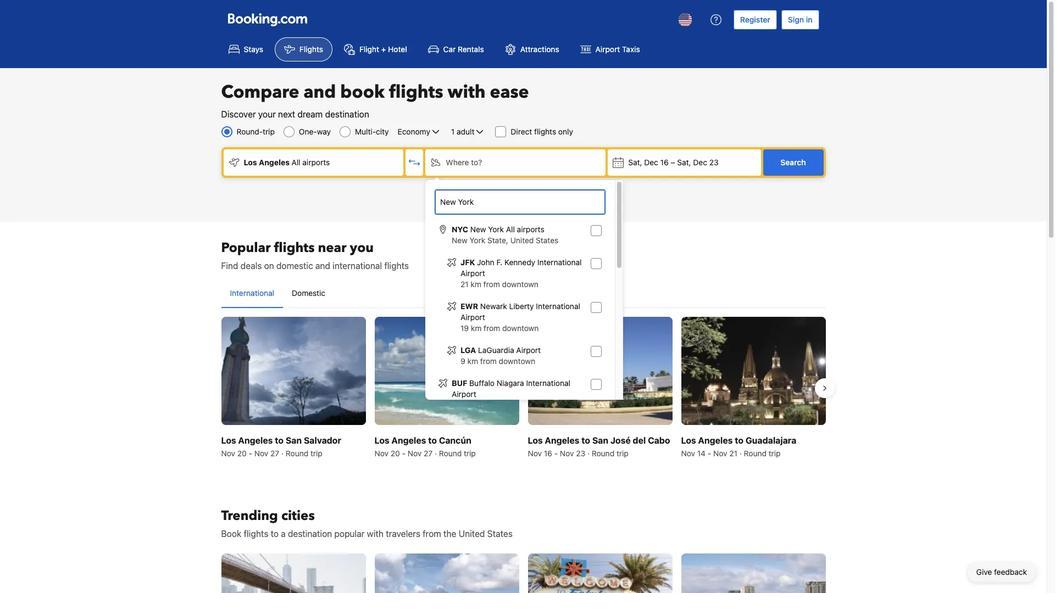 Task type: vqa. For each thing, say whether or not it's contained in the screenshot.
20 in the Los Angeles To Cancún Nov 20 - Nov 27 · Round Trip
yes



Task type: describe. For each thing, give the bounding box(es) containing it.
from up "newark"
[[484, 280, 500, 289]]

trending cities book flights to a destination popular with travelers from the united states
[[221, 507, 513, 539]]

airport inside buffalo niagara international airport
[[452, 390, 476, 399]]

international button
[[221, 279, 283, 308]]

buffalo niagara international airport
[[452, 379, 571, 399]]

21 inside los angeles to guadalajara nov 14 - nov 21 · round trip
[[730, 449, 738, 459]]

los angeles to guadalajara nov 14 - nov 21 · round trip
[[681, 436, 797, 459]]

region containing los angeles to san salvador
[[212, 313, 835, 464]]

your
[[258, 109, 276, 119]]

los angeles to guadalajara image
[[681, 317, 826, 426]]

0 vertical spatial airports
[[303, 158, 330, 167]]

trip inside los angeles to san josé del cabo nov 16 - nov 23 · round trip
[[617, 449, 629, 459]]

los for los angeles to san josé del cabo
[[528, 436, 543, 446]]

nyc
[[452, 225, 468, 234]]

27 inside los angeles to cancún nov 20 - nov 27 · round trip
[[424, 449, 433, 459]]

airport inside newark liberty international airport
[[461, 313, 485, 322]]

20 inside los angeles to cancún nov 20 - nov 27 · round trip
[[391, 449, 400, 459]]

angeles for los angeles
[[259, 158, 290, 167]]

feedback
[[994, 568, 1027, 577]]

international inside the john f. kennedy international airport
[[538, 258, 582, 267]]

· inside los angeles to cancún nov 20 - nov 27 · round trip
[[435, 449, 437, 459]]

on
[[264, 261, 274, 271]]

· inside los angeles to guadalajara nov 14 - nov 21 · round trip
[[740, 449, 742, 459]]

ewr
[[461, 302, 478, 311]]

multi-
[[355, 127, 376, 136]]

book
[[340, 80, 385, 104]]

los for los angeles to cancún
[[375, 436, 390, 446]]

3 nov from the left
[[375, 449, 389, 459]]

search
[[781, 158, 806, 167]]

compare and book flights with ease discover your next dream destination
[[221, 80, 529, 119]]

all inside nyc new york all airports new york state, united states
[[506, 225, 515, 234]]

16 inside dropdown button
[[660, 158, 669, 167]]

2 nov from the left
[[254, 449, 268, 459]]

round-
[[237, 127, 263, 136]]

in
[[806, 15, 813, 24]]

lga laguardia airport 9 km from downtown
[[461, 346, 541, 366]]

give
[[977, 568, 992, 577]]

dream
[[298, 109, 323, 119]]

next
[[278, 109, 295, 119]]

book
[[221, 529, 242, 539]]

where
[[446, 158, 469, 167]]

angeles for los angeles to san josé del cabo
[[545, 436, 580, 446]]

lga
[[461, 346, 476, 355]]

near
[[318, 239, 347, 257]]

liberty
[[509, 302, 534, 311]]

niagara
[[497, 379, 524, 388]]

–
[[671, 158, 675, 167]]

Airport or city text field
[[439, 196, 601, 208]]

attractions link
[[496, 37, 569, 62]]

buffalo
[[469, 379, 495, 388]]

flight + hotel
[[359, 45, 407, 54]]

register link
[[734, 10, 777, 30]]

f.
[[497, 258, 502, 267]]

ease
[[490, 80, 529, 104]]

- inside los angeles to guadalajara nov 14 - nov 21 · round trip
[[708, 449, 711, 459]]

direct
[[511, 127, 532, 136]]

register
[[740, 15, 771, 24]]

domestic
[[276, 261, 313, 271]]

you
[[350, 239, 374, 257]]

car rentals link
[[419, 37, 493, 62]]

los for los angeles to guadalajara
[[681, 436, 696, 446]]

1 adult
[[451, 127, 475, 136]]

19
[[461, 324, 469, 333]]

los angeles to cancún image
[[375, 317, 519, 426]]

one-way
[[299, 127, 331, 136]]

from inside trending cities book flights to a destination popular with travelers from the united states
[[423, 529, 441, 539]]

cabo
[[648, 436, 670, 446]]

states inside nyc new york all airports new york state, united states
[[536, 236, 559, 245]]

27 inside the "los angeles to san salvador nov 20 - nov 27 · round trip"
[[271, 449, 279, 459]]

travelers
[[386, 529, 420, 539]]

km inside lga laguardia airport 9 km from downtown
[[468, 357, 478, 366]]

downtown for 19 km from downtown
[[502, 324, 539, 333]]

sign in
[[788, 15, 813, 24]]

state,
[[488, 236, 508, 245]]

domestic
[[292, 289, 325, 298]]

a
[[281, 529, 286, 539]]

domestic button
[[283, 279, 334, 308]]

angeles for los angeles to cancún
[[392, 436, 426, 446]]

and inside compare and book flights with ease discover your next dream destination
[[304, 80, 336, 104]]

los angeles to san josé del cabo image
[[528, 317, 673, 426]]

discover
[[221, 109, 256, 119]]

flights
[[300, 45, 323, 54]]

san for salvador
[[286, 436, 302, 446]]

sign in link
[[782, 10, 819, 30]]

to for nov
[[275, 436, 284, 446]]

international inside buffalo niagara international airport
[[526, 379, 571, 388]]

with inside compare and book flights with ease discover your next dream destination
[[448, 80, 486, 104]]

destination inside compare and book flights with ease discover your next dream destination
[[325, 109, 369, 119]]

round inside los angeles to guadalajara nov 14 - nov 21 · round trip
[[744, 449, 767, 459]]

flight + hotel link
[[335, 37, 416, 62]]

states inside trending cities book flights to a destination popular with travelers from the united states
[[487, 529, 513, 539]]

km for 21
[[471, 280, 481, 289]]

downtown for 21 km from downtown
[[502, 280, 539, 289]]

sat, dec 16 – sat, dec 23
[[628, 158, 719, 167]]

2 dec from the left
[[693, 158, 707, 167]]

20 inside the "los angeles to san salvador nov 20 - nov 27 · round trip"
[[237, 449, 247, 459]]

car
[[443, 45, 456, 54]]

trip inside los angeles to cancún nov 20 - nov 27 · round trip
[[464, 449, 476, 459]]

deals
[[241, 261, 262, 271]]

where to?
[[446, 158, 482, 167]]

john
[[477, 258, 495, 267]]

car rentals
[[443, 45, 484, 54]]

trip inside los angeles to guadalajara nov 14 - nov 21 · round trip
[[769, 449, 781, 459]]

city
[[376, 127, 389, 136]]

cancún
[[439, 436, 472, 446]]

united inside nyc new york all airports new york state, united states
[[510, 236, 534, 245]]

international
[[333, 261, 382, 271]]

· inside los angeles to san josé del cabo nov 16 - nov 23 · round trip
[[588, 449, 590, 459]]



Task type: locate. For each thing, give the bounding box(es) containing it.
angeles inside los angeles to guadalajara nov 14 - nov 21 · round trip
[[698, 436, 733, 446]]

international down deals
[[230, 289, 274, 298]]

all up state,
[[506, 225, 515, 234]]

york left state,
[[470, 236, 485, 245]]

los inside los angeles to guadalajara nov 14 - nov 21 · round trip
[[681, 436, 696, 446]]

trip down cancún
[[464, 449, 476, 459]]

airports down airport or city text box
[[517, 225, 545, 234]]

3 · from the left
[[588, 449, 590, 459]]

5 nov from the left
[[528, 449, 542, 459]]

york up state,
[[488, 225, 504, 234]]

0 vertical spatial downtown
[[502, 280, 539, 289]]

- inside los angeles to san josé del cabo nov 16 - nov 23 · round trip
[[554, 449, 558, 459]]

san left 'salvador'
[[286, 436, 302, 446]]

laguardia
[[478, 346, 514, 355]]

united up kennedy
[[510, 236, 534, 245]]

· inside the "los angeles to san salvador nov 20 - nov 27 · round trip"
[[281, 449, 284, 459]]

1 horizontal spatial united
[[510, 236, 534, 245]]

angeles for los angeles to guadalajara
[[698, 436, 733, 446]]

and inside popular flights near you find deals on domestic and international flights
[[315, 261, 330, 271]]

1 vertical spatial destination
[[288, 529, 332, 539]]

destination down cities
[[288, 529, 332, 539]]

los inside los angeles to san josé del cabo nov 16 - nov 23 · round trip
[[528, 436, 543, 446]]

round down 'salvador'
[[286, 449, 308, 459]]

international
[[538, 258, 582, 267], [230, 289, 274, 298], [536, 302, 580, 311], [526, 379, 571, 388]]

tab list
[[221, 279, 826, 309]]

states right the at the left bottom
[[487, 529, 513, 539]]

airport taxis link
[[571, 37, 650, 62]]

round inside the "los angeles to san salvador nov 20 - nov 27 · round trip"
[[286, 449, 308, 459]]

san inside los angeles to san josé del cabo nov 16 - nov 23 · round trip
[[592, 436, 609, 446]]

all down one-
[[292, 158, 300, 167]]

0 vertical spatial 21
[[461, 280, 469, 289]]

1 vertical spatial km
[[471, 324, 482, 333]]

downtown inside lga laguardia airport 9 km from downtown
[[499, 357, 535, 366]]

4 - from the left
[[708, 449, 711, 459]]

guadalajara
[[746, 436, 797, 446]]

2 san from the left
[[592, 436, 609, 446]]

0 horizontal spatial 27
[[271, 449, 279, 459]]

1 horizontal spatial dec
[[693, 158, 707, 167]]

0 horizontal spatial 21
[[461, 280, 469, 289]]

flights up domestic
[[274, 239, 315, 257]]

flights up 'economy'
[[389, 80, 443, 104]]

downtown down newark liberty international airport
[[502, 324, 539, 333]]

round down guadalajara at the bottom right
[[744, 449, 767, 459]]

trip down 'salvador'
[[311, 449, 323, 459]]

with right popular on the bottom
[[367, 529, 384, 539]]

0 vertical spatial km
[[471, 280, 481, 289]]

stays link
[[219, 37, 273, 62]]

1 vertical spatial airports
[[517, 225, 545, 234]]

1 - from the left
[[249, 449, 252, 459]]

0 vertical spatial 16
[[660, 158, 669, 167]]

2 vertical spatial downtown
[[499, 357, 535, 366]]

international inside button
[[230, 289, 274, 298]]

round down josé
[[592, 449, 615, 459]]

hotel
[[388, 45, 407, 54]]

0 horizontal spatial 23
[[576, 449, 586, 459]]

only
[[558, 127, 573, 136]]

0 horizontal spatial united
[[459, 529, 485, 539]]

0 vertical spatial united
[[510, 236, 534, 245]]

1 horizontal spatial 21
[[730, 449, 738, 459]]

flights down trending
[[244, 529, 268, 539]]

0 horizontal spatial sat,
[[628, 158, 642, 167]]

search button
[[763, 150, 824, 176]]

3 round from the left
[[592, 449, 615, 459]]

where to? button
[[426, 150, 606, 176]]

6 nov from the left
[[560, 449, 574, 459]]

23 inside dropdown button
[[709, 158, 719, 167]]

buf
[[452, 379, 467, 388]]

0 vertical spatial 23
[[709, 158, 719, 167]]

flight
[[359, 45, 379, 54]]

1 vertical spatial and
[[315, 261, 330, 271]]

1 vertical spatial new
[[452, 236, 468, 245]]

2 vertical spatial km
[[468, 357, 478, 366]]

1 horizontal spatial new
[[470, 225, 486, 234]]

2 · from the left
[[435, 449, 437, 459]]

21 down jfk
[[461, 280, 469, 289]]

1 27 from the left
[[271, 449, 279, 459]]

destination
[[325, 109, 369, 119], [288, 529, 332, 539]]

airport taxis
[[596, 45, 640, 54]]

los angeles all airports
[[244, 158, 330, 167]]

international right kennedy
[[538, 258, 582, 267]]

1 vertical spatial downtown
[[502, 324, 539, 333]]

all
[[292, 158, 300, 167], [506, 225, 515, 234]]

0 horizontal spatial dec
[[644, 158, 658, 167]]

1 vertical spatial 23
[[576, 449, 586, 459]]

angeles inside the "los angeles to san salvador nov 20 - nov 27 · round trip"
[[238, 436, 273, 446]]

0 vertical spatial with
[[448, 80, 486, 104]]

way
[[317, 127, 331, 136]]

booking.com logo image
[[228, 13, 307, 26], [228, 13, 307, 26]]

-
[[249, 449, 252, 459], [402, 449, 406, 459], [554, 449, 558, 459], [708, 449, 711, 459]]

united inside trending cities book flights to a destination popular with travelers from the united states
[[459, 529, 485, 539]]

downtown
[[502, 280, 539, 289], [502, 324, 539, 333], [499, 357, 535, 366]]

1 horizontal spatial 23
[[709, 158, 719, 167]]

to inside los angeles to san josé del cabo nov 16 - nov 23 · round trip
[[582, 436, 590, 446]]

- inside los angeles to cancún nov 20 - nov 27 · round trip
[[402, 449, 406, 459]]

2 sat, from the left
[[677, 158, 691, 167]]

from
[[484, 280, 500, 289], [484, 324, 500, 333], [480, 357, 497, 366], [423, 529, 441, 539]]

airport down the buf
[[452, 390, 476, 399]]

round-trip
[[237, 127, 275, 136]]

and up dream
[[304, 80, 336, 104]]

flights
[[389, 80, 443, 104], [534, 127, 556, 136], [274, 239, 315, 257], [384, 261, 409, 271], [244, 529, 268, 539]]

1 horizontal spatial sat,
[[677, 158, 691, 167]]

27
[[271, 449, 279, 459], [424, 449, 433, 459]]

with up adult
[[448, 80, 486, 104]]

to left 'salvador'
[[275, 436, 284, 446]]

to left a
[[271, 529, 279, 539]]

trip down your
[[263, 127, 275, 136]]

flights link
[[275, 37, 333, 62]]

downtown down the john f. kennedy international airport
[[502, 280, 539, 289]]

one-
[[299, 127, 317, 136]]

cities
[[281, 507, 315, 526]]

1 horizontal spatial airports
[[517, 225, 545, 234]]

airport inside airport taxis link
[[596, 45, 620, 54]]

km right 19
[[471, 324, 482, 333]]

20
[[237, 449, 247, 459], [391, 449, 400, 459]]

josé
[[611, 436, 631, 446]]

1 dec from the left
[[644, 158, 658, 167]]

23 inside los angeles to san josé del cabo nov 16 - nov 23 · round trip
[[576, 449, 586, 459]]

newark liberty international airport
[[461, 302, 580, 322]]

to for 20
[[428, 436, 437, 446]]

airports down one-way at the top
[[303, 158, 330, 167]]

international inside newark liberty international airport
[[536, 302, 580, 311]]

san inside the "los angeles to san salvador nov 20 - nov 27 · round trip"
[[286, 436, 302, 446]]

to inside los angeles to guadalajara nov 14 - nov 21 · round trip
[[735, 436, 744, 446]]

to inside trending cities book flights to a destination popular with travelers from the united states
[[271, 529, 279, 539]]

los angeles to san salvador nov 20 - nov 27 · round trip
[[221, 436, 341, 459]]

salvador
[[304, 436, 341, 446]]

1 20 from the left
[[237, 449, 247, 459]]

angeles for los angeles to san salvador
[[238, 436, 273, 446]]

economy
[[398, 127, 430, 136]]

airport left taxis
[[596, 45, 620, 54]]

3 - from the left
[[554, 449, 558, 459]]

14
[[697, 449, 706, 459]]

jfk
[[461, 258, 475, 267]]

2 - from the left
[[402, 449, 406, 459]]

0 horizontal spatial 16
[[544, 449, 552, 459]]

angeles inside los angeles to cancún nov 20 - nov 27 · round trip
[[392, 436, 426, 446]]

0 vertical spatial and
[[304, 80, 336, 104]]

·
[[281, 449, 284, 459], [435, 449, 437, 459], [588, 449, 590, 459], [740, 449, 742, 459]]

popular
[[334, 529, 365, 539]]

1 sat, from the left
[[628, 158, 642, 167]]

and down near
[[315, 261, 330, 271]]

united right the at the left bottom
[[459, 529, 485, 539]]

km up ewr
[[471, 280, 481, 289]]

1 vertical spatial 16
[[544, 449, 552, 459]]

los for los angeles to san salvador
[[221, 436, 236, 446]]

4 · from the left
[[740, 449, 742, 459]]

0 vertical spatial destination
[[325, 109, 369, 119]]

21 km from downtown
[[461, 280, 539, 289]]

0 horizontal spatial 20
[[237, 449, 247, 459]]

dec left –
[[644, 158, 658, 167]]

from down laguardia
[[480, 357, 497, 366]]

km right the 9
[[468, 357, 478, 366]]

airport inside lga laguardia airport 9 km from downtown
[[516, 346, 541, 355]]

1 horizontal spatial states
[[536, 236, 559, 245]]

1 horizontal spatial 27
[[424, 449, 433, 459]]

taxis
[[622, 45, 640, 54]]

to left josé
[[582, 436, 590, 446]]

sign
[[788, 15, 804, 24]]

airport down jfk
[[461, 269, 485, 278]]

airport right laguardia
[[516, 346, 541, 355]]

0 vertical spatial york
[[488, 225, 504, 234]]

1 vertical spatial 21
[[730, 449, 738, 459]]

los
[[244, 158, 257, 167], [221, 436, 236, 446], [375, 436, 390, 446], [528, 436, 543, 446], [681, 436, 696, 446]]

4 round from the left
[[744, 449, 767, 459]]

0 horizontal spatial with
[[367, 529, 384, 539]]

destination inside trending cities book flights to a destination popular with travelers from the united states
[[288, 529, 332, 539]]

popular
[[221, 239, 271, 257]]

0 horizontal spatial new
[[452, 236, 468, 245]]

1 horizontal spatial york
[[488, 225, 504, 234]]

angeles
[[259, 158, 290, 167], [238, 436, 273, 446], [392, 436, 426, 446], [545, 436, 580, 446], [698, 436, 733, 446]]

0 horizontal spatial york
[[470, 236, 485, 245]]

press enter to select airport, and then press spacebar to add another airport element
[[434, 220, 606, 594]]

dec right –
[[693, 158, 707, 167]]

0 horizontal spatial states
[[487, 529, 513, 539]]

airport inside the john f. kennedy international airport
[[461, 269, 485, 278]]

+
[[381, 45, 386, 54]]

san left josé
[[592, 436, 609, 446]]

from down "newark"
[[484, 324, 500, 333]]

kennedy
[[505, 258, 535, 267]]

sat, right –
[[677, 158, 691, 167]]

1 vertical spatial all
[[506, 225, 515, 234]]

4 nov from the left
[[408, 449, 422, 459]]

multi-city
[[355, 127, 389, 136]]

los for los angeles
[[244, 158, 257, 167]]

international right niagara
[[526, 379, 571, 388]]

sat,
[[628, 158, 642, 167], [677, 158, 691, 167]]

round
[[286, 449, 308, 459], [439, 449, 462, 459], [592, 449, 615, 459], [744, 449, 767, 459]]

flights right international
[[384, 261, 409, 271]]

round inside los angeles to san josé del cabo nov 16 - nov 23 · round trip
[[592, 449, 615, 459]]

from inside lga laguardia airport 9 km from downtown
[[480, 357, 497, 366]]

1 nov from the left
[[221, 449, 235, 459]]

16
[[660, 158, 669, 167], [544, 449, 552, 459]]

19 km from downtown
[[461, 324, 539, 333]]

los inside los angeles to cancún nov 20 - nov 27 · round trip
[[375, 436, 390, 446]]

round inside los angeles to cancún nov 20 - nov 27 · round trip
[[439, 449, 462, 459]]

1 vertical spatial united
[[459, 529, 485, 539]]

1 vertical spatial york
[[470, 236, 485, 245]]

1 adult button
[[450, 125, 487, 139]]

los inside the "los angeles to san salvador nov 20 - nov 27 · round trip"
[[221, 436, 236, 446]]

1 horizontal spatial 16
[[660, 158, 669, 167]]

downtown up niagara
[[499, 357, 535, 366]]

flights inside trending cities book flights to a destination popular with travelers from the united states
[[244, 529, 268, 539]]

from left the at the left bottom
[[423, 529, 441, 539]]

the
[[444, 529, 456, 539]]

sat, dec 16 – sat, dec 23 button
[[608, 150, 761, 176]]

23
[[709, 158, 719, 167], [576, 449, 586, 459]]

1 vertical spatial states
[[487, 529, 513, 539]]

0 vertical spatial states
[[536, 236, 559, 245]]

km for 19
[[471, 324, 482, 333]]

international right liberty
[[536, 302, 580, 311]]

direct flights only
[[511, 127, 573, 136]]

to for del
[[582, 436, 590, 446]]

angeles inside los angeles to san josé del cabo nov 16 - nov 23 · round trip
[[545, 436, 580, 446]]

flights inside compare and book flights with ease discover your next dream destination
[[389, 80, 443, 104]]

sat, left –
[[628, 158, 642, 167]]

new right nyc
[[470, 225, 486, 234]]

with inside trending cities book flights to a destination popular with travelers from the united states
[[367, 529, 384, 539]]

and
[[304, 80, 336, 104], [315, 261, 330, 271]]

round down cancún
[[439, 449, 462, 459]]

1 round from the left
[[286, 449, 308, 459]]

adult
[[457, 127, 475, 136]]

1 san from the left
[[286, 436, 302, 446]]

9
[[461, 357, 465, 366]]

16 inside los angeles to san josé del cabo nov 16 - nov 23 · round trip
[[544, 449, 552, 459]]

york
[[488, 225, 504, 234], [470, 236, 485, 245]]

region
[[212, 313, 835, 464]]

los angeles to cancún nov 20 - nov 27 · round trip
[[375, 436, 476, 459]]

los angeles to san josé del cabo nov 16 - nov 23 · round trip
[[528, 436, 670, 459]]

0 horizontal spatial airports
[[303, 158, 330, 167]]

del
[[633, 436, 646, 446]]

2 27 from the left
[[424, 449, 433, 459]]

new down nyc
[[452, 236, 468, 245]]

- inside the "los angeles to san salvador nov 20 - nov 27 · round trip"
[[249, 449, 252, 459]]

0 vertical spatial all
[[292, 158, 300, 167]]

trip down josé
[[617, 449, 629, 459]]

1 horizontal spatial with
[[448, 80, 486, 104]]

attractions
[[520, 45, 559, 54]]

states up the john f. kennedy international airport
[[536, 236, 559, 245]]

to for 14
[[735, 436, 744, 446]]

1 horizontal spatial san
[[592, 436, 609, 446]]

airports inside nyc new york all airports new york state, united states
[[517, 225, 545, 234]]

2 20 from the left
[[391, 449, 400, 459]]

san for josé
[[592, 436, 609, 446]]

1 vertical spatial with
[[367, 529, 384, 539]]

find
[[221, 261, 238, 271]]

flights left only
[[534, 127, 556, 136]]

1
[[451, 127, 455, 136]]

to left guadalajara at the bottom right
[[735, 436, 744, 446]]

km
[[471, 280, 481, 289], [471, 324, 482, 333], [468, 357, 478, 366]]

nyc new york all airports new york state, united states
[[452, 225, 559, 245]]

trip inside the "los angeles to san salvador nov 20 - nov 27 · round trip"
[[311, 449, 323, 459]]

nov
[[221, 449, 235, 459], [254, 449, 268, 459], [375, 449, 389, 459], [408, 449, 422, 459], [528, 449, 542, 459], [560, 449, 574, 459], [681, 449, 695, 459], [713, 449, 728, 459]]

1 horizontal spatial 20
[[391, 449, 400, 459]]

airport down ewr
[[461, 313, 485, 322]]

21 inside press enter to select airport, and then press spacebar to add another airport element
[[461, 280, 469, 289]]

san
[[286, 436, 302, 446], [592, 436, 609, 446]]

0 horizontal spatial all
[[292, 158, 300, 167]]

rentals
[[458, 45, 484, 54]]

to?
[[471, 158, 482, 167]]

21 right 14
[[730, 449, 738, 459]]

7 nov from the left
[[681, 449, 695, 459]]

los angeles to san salvador image
[[221, 317, 366, 426]]

give feedback
[[977, 568, 1027, 577]]

stays
[[244, 45, 263, 54]]

to inside los angeles to cancún nov 20 - nov 27 · round trip
[[428, 436, 437, 446]]

0 vertical spatial new
[[470, 225, 486, 234]]

to inside the "los angeles to san salvador nov 20 - nov 27 · round trip"
[[275, 436, 284, 446]]

1 horizontal spatial all
[[506, 225, 515, 234]]

john f. kennedy international airport
[[461, 258, 582, 278]]

trip down guadalajara at the bottom right
[[769, 449, 781, 459]]

tab list containing international
[[221, 279, 826, 309]]

2 round from the left
[[439, 449, 462, 459]]

1 · from the left
[[281, 449, 284, 459]]

newark
[[480, 302, 507, 311]]

compare
[[221, 80, 299, 104]]

destination up multi-
[[325, 109, 369, 119]]

to left cancún
[[428, 436, 437, 446]]

8 nov from the left
[[713, 449, 728, 459]]

0 horizontal spatial san
[[286, 436, 302, 446]]



